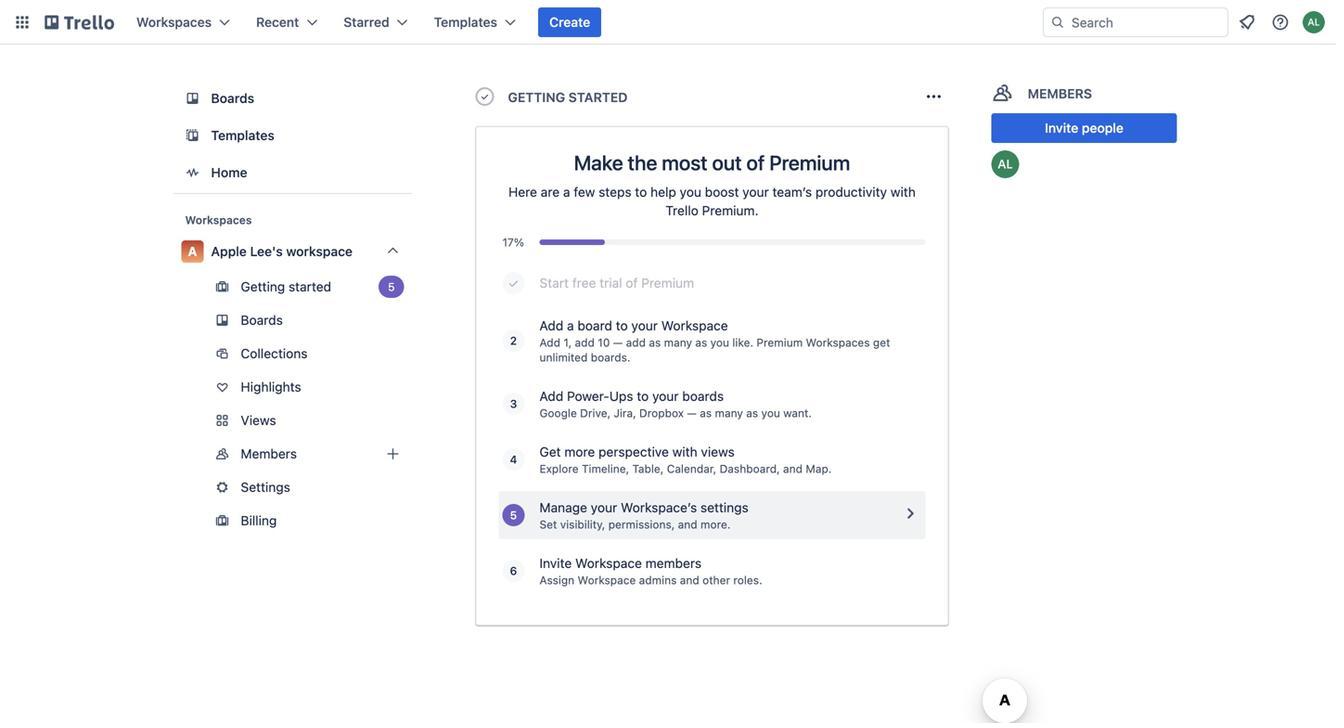 Task type: locate. For each thing, give the bounding box(es) containing it.
workspaces left get
[[806, 336, 870, 349]]

boards for first boards link
[[211, 91, 254, 106]]

you inside add a board to your workspace add 1, add 10 — add as many as you like. premium workspaces get unlimited boards.
[[711, 336, 730, 349]]

2 vertical spatial premium
[[757, 336, 803, 349]]

templates
[[434, 14, 498, 30], [211, 128, 275, 143]]

0 vertical spatial 5
[[388, 280, 395, 293]]

your
[[743, 184, 769, 200], [632, 318, 658, 333], [653, 388, 679, 404], [591, 500, 618, 515]]

add up "unlimited"
[[540, 318, 564, 333]]

out
[[712, 150, 742, 175]]

3
[[510, 397, 517, 410]]

invite down members
[[1045, 120, 1079, 136]]

add inside add power-ups to your boards google drive, jira, dropbox — as many as you want.
[[540, 388, 564, 404]]

and left more.
[[678, 518, 698, 531]]

your right board at the top of page
[[632, 318, 658, 333]]

1 vertical spatial boards
[[241, 312, 283, 328]]

templates right starred dropdown button
[[434, 14, 498, 30]]

of right the out
[[747, 150, 765, 175]]

4
[[510, 453, 517, 466]]

2 vertical spatial and
[[680, 574, 700, 587]]

a inside add a board to your workspace add 1, add 10 — add as many as you like. premium workspaces get unlimited boards.
[[567, 318, 574, 333]]

0 horizontal spatial —
[[613, 336, 623, 349]]

your up premium.
[[743, 184, 769, 200]]

0 vertical spatial to
[[635, 184, 647, 200]]

1 vertical spatial —
[[687, 407, 697, 420]]

to inside add power-ups to your boards google drive, jira, dropbox — as many as you want.
[[637, 388, 649, 404]]

views link
[[174, 406, 412, 435]]

the
[[628, 150, 658, 175]]

—
[[613, 336, 623, 349], [687, 407, 697, 420]]

5 left set
[[510, 509, 517, 522]]

your up dropbox
[[653, 388, 679, 404]]

0 vertical spatial a
[[563, 184, 570, 200]]

to right board at the top of page
[[616, 318, 628, 333]]

invite inside invite workspace members assign workspace admins and other roles.
[[540, 556, 572, 571]]

home image
[[181, 162, 204, 184]]

1 vertical spatial and
[[678, 518, 698, 531]]

people
[[1082, 120, 1124, 136]]

home
[[211, 165, 247, 180]]

to inside add a board to your workspace add 1, add 10 — add as many as you like. premium workspaces get unlimited boards.
[[616, 318, 628, 333]]

workspaces up board image
[[136, 14, 212, 30]]

workspaces up apple
[[185, 214, 252, 226]]

1 horizontal spatial 5
[[510, 509, 517, 522]]

workspace
[[662, 318, 728, 333], [576, 556, 642, 571], [578, 574, 636, 587]]

members link
[[174, 439, 412, 469]]

add image
[[382, 443, 404, 465]]

— down boards
[[687, 407, 697, 420]]

lee's
[[250, 244, 283, 259]]

0 vertical spatial with
[[891, 184, 916, 200]]

admins
[[639, 574, 677, 587]]

premium up team's
[[770, 150, 851, 175]]

with up calendar, at the bottom
[[673, 444, 698, 459]]

your up visibility,
[[591, 500, 618, 515]]

0 vertical spatial of
[[747, 150, 765, 175]]

2 vertical spatial to
[[637, 388, 649, 404]]

jira,
[[614, 407, 636, 420]]

and inside manage your workspace's settings set visibility, permissions, and more.
[[678, 518, 698, 531]]

highlights
[[241, 379, 301, 395]]

you left want.
[[762, 407, 781, 420]]

workspace up boards
[[662, 318, 728, 333]]

1 horizontal spatial many
[[715, 407, 743, 420]]

invite inside invite people button
[[1045, 120, 1079, 136]]

1 vertical spatial invite
[[540, 556, 572, 571]]

visibility,
[[560, 518, 606, 531]]

templates link
[[174, 119, 412, 152]]

workspace's
[[621, 500, 697, 515]]

add for add a board to your workspace
[[540, 318, 564, 333]]

1 horizontal spatial templates
[[434, 14, 498, 30]]

many inside add a board to your workspace add 1, add 10 — add as many as you like. premium workspaces get unlimited boards.
[[664, 336, 692, 349]]

2
[[510, 334, 517, 347]]

many
[[664, 336, 692, 349], [715, 407, 743, 420]]

to for ups
[[637, 388, 649, 404]]

0 horizontal spatial invite
[[540, 556, 572, 571]]

recent button
[[245, 7, 329, 37]]

your inside here are a few steps to help you boost your team's productivity with trello premium.
[[743, 184, 769, 200]]

boards.
[[591, 351, 631, 364]]

1 horizontal spatial of
[[747, 150, 765, 175]]

as
[[649, 336, 661, 349], [696, 336, 708, 349], [700, 407, 712, 420], [747, 407, 759, 420]]

1 vertical spatial to
[[616, 318, 628, 333]]

premium right like.
[[757, 336, 803, 349]]

0 horizontal spatial add
[[575, 336, 595, 349]]

1 add from the top
[[540, 318, 564, 333]]

add left "1,"
[[540, 336, 561, 349]]

map.
[[806, 462, 832, 475]]

boards link
[[174, 82, 412, 115], [174, 305, 412, 335]]

5 right "started"
[[388, 280, 395, 293]]

2 horizontal spatial you
[[762, 407, 781, 420]]

0 horizontal spatial with
[[673, 444, 698, 459]]

to for board
[[616, 318, 628, 333]]

invite up "assign"
[[540, 556, 572, 571]]

billing
[[241, 513, 277, 528]]

a
[[563, 184, 570, 200], [567, 318, 574, 333]]

power-
[[567, 388, 610, 404]]

and inside invite workspace members assign workspace admins and other roles.
[[680, 574, 700, 587]]

boost
[[705, 184, 739, 200]]

to inside here are a few steps to help you boost your team's productivity with trello premium.
[[635, 184, 647, 200]]

— inside add a board to your workspace add 1, add 10 — add as many as you like. premium workspaces get unlimited boards.
[[613, 336, 623, 349]]

1 horizontal spatial —
[[687, 407, 697, 420]]

1 vertical spatial with
[[673, 444, 698, 459]]

2 add from the left
[[626, 336, 646, 349]]

— for boards
[[687, 407, 697, 420]]

0 notifications image
[[1236, 11, 1259, 33]]

members
[[1028, 86, 1093, 101]]

views
[[241, 413, 276, 428]]

to right ups
[[637, 388, 649, 404]]

— right 10
[[613, 336, 623, 349]]

here
[[509, 184, 537, 200]]

many inside add power-ups to your boards google drive, jira, dropbox — as many as you want.
[[715, 407, 743, 420]]

1 vertical spatial premium
[[642, 275, 694, 291]]

2 vertical spatial workspaces
[[806, 336, 870, 349]]

1 vertical spatial a
[[567, 318, 574, 333]]

workspace down visibility,
[[576, 556, 642, 571]]

3 add from the top
[[540, 388, 564, 404]]

1 horizontal spatial you
[[711, 336, 730, 349]]

to
[[635, 184, 647, 200], [616, 318, 628, 333], [637, 388, 649, 404]]

0 vertical spatial and
[[783, 462, 803, 475]]

add
[[575, 336, 595, 349], [626, 336, 646, 349]]

started
[[569, 90, 628, 105]]

create button
[[538, 7, 602, 37]]

1 horizontal spatial add
[[626, 336, 646, 349]]

premium
[[770, 150, 851, 175], [642, 275, 694, 291], [757, 336, 803, 349]]

templates inside dropdown button
[[434, 14, 498, 30]]

0 horizontal spatial you
[[680, 184, 702, 200]]

and inside get more perspective with views explore timeline, table, calendar, dashboard, and map.
[[783, 462, 803, 475]]

as right 10
[[649, 336, 661, 349]]

0 horizontal spatial many
[[664, 336, 692, 349]]

2 vertical spatial you
[[762, 407, 781, 420]]

drive,
[[580, 407, 611, 420]]

boards link up collections link on the left
[[174, 305, 412, 335]]

members
[[646, 556, 702, 571]]

boards down getting
[[241, 312, 283, 328]]

board
[[578, 318, 613, 333]]

add up boards.
[[626, 336, 646, 349]]

collections link
[[174, 339, 412, 369]]

1 horizontal spatial with
[[891, 184, 916, 200]]

0 vertical spatial premium
[[770, 150, 851, 175]]

0 vertical spatial add
[[540, 318, 564, 333]]

a right are
[[563, 184, 570, 200]]

members
[[241, 446, 297, 461]]

home link
[[174, 156, 412, 189]]

2 vertical spatial add
[[540, 388, 564, 404]]

add right "1,"
[[575, 336, 595, 349]]

premium right trial in the top left of the page
[[642, 275, 694, 291]]

1 vertical spatial of
[[626, 275, 638, 291]]

17 %
[[503, 236, 524, 249]]

5
[[388, 280, 395, 293], [510, 509, 517, 522]]

a
[[188, 244, 197, 259]]

1 vertical spatial 5
[[510, 509, 517, 522]]

you left like.
[[711, 336, 730, 349]]

highlights link
[[174, 372, 412, 402]]

0 horizontal spatial templates
[[211, 128, 275, 143]]

2 add from the top
[[540, 336, 561, 349]]

and down members
[[680, 574, 700, 587]]

settings link
[[174, 472, 412, 502]]

Search field
[[1066, 8, 1228, 36]]

boards
[[211, 91, 254, 106], [241, 312, 283, 328]]

and left map.
[[783, 462, 803, 475]]

0 vertical spatial boards
[[211, 91, 254, 106]]

boards link up templates link
[[174, 82, 412, 115]]

you up 'trello'
[[680, 184, 702, 200]]

create
[[550, 14, 591, 30]]

templates up home
[[211, 128, 275, 143]]

2 boards link from the top
[[174, 305, 412, 335]]

0 vertical spatial templates
[[434, 14, 498, 30]]

1 vertical spatial you
[[711, 336, 730, 349]]

with inside get more perspective with views explore timeline, table, calendar, dashboard, and map.
[[673, 444, 698, 459]]

0 vertical spatial boards link
[[174, 82, 412, 115]]

of right trial in the top left of the page
[[626, 275, 638, 291]]

0 vertical spatial many
[[664, 336, 692, 349]]

boards right board image
[[211, 91, 254, 106]]

1 vertical spatial many
[[715, 407, 743, 420]]

get
[[873, 336, 891, 349]]

many up boards
[[664, 336, 692, 349]]

0 vertical spatial workspace
[[662, 318, 728, 333]]

1,
[[564, 336, 572, 349]]

1 horizontal spatial invite
[[1045, 120, 1079, 136]]

with
[[891, 184, 916, 200], [673, 444, 698, 459]]

to left help
[[635, 184, 647, 200]]

0 vertical spatial —
[[613, 336, 623, 349]]

workspace right "assign"
[[578, 574, 636, 587]]

add up google
[[540, 388, 564, 404]]

1 vertical spatial add
[[540, 336, 561, 349]]

0 vertical spatial invite
[[1045, 120, 1079, 136]]

a inside here are a few steps to help you boost your team's productivity with trello premium.
[[563, 184, 570, 200]]

many down boards
[[715, 407, 743, 420]]

with right productivity
[[891, 184, 916, 200]]

set
[[540, 518, 557, 531]]

a up "1,"
[[567, 318, 574, 333]]

add a board to your workspace add 1, add 10 — add as many as you like. premium workspaces get unlimited boards.
[[540, 318, 891, 364]]

1 boards link from the top
[[174, 82, 412, 115]]

with inside here are a few steps to help you boost your team's productivity with trello premium.
[[891, 184, 916, 200]]

invite workspace members assign workspace admins and other roles.
[[540, 556, 763, 587]]

1 vertical spatial boards link
[[174, 305, 412, 335]]

1 vertical spatial workspaces
[[185, 214, 252, 226]]

— inside add power-ups to your boards google drive, jira, dropbox — as many as you want.
[[687, 407, 697, 420]]

like.
[[733, 336, 754, 349]]

1 vertical spatial workspace
[[576, 556, 642, 571]]

steps
[[599, 184, 632, 200]]

0 vertical spatial you
[[680, 184, 702, 200]]

roles.
[[734, 574, 763, 587]]

0 vertical spatial workspaces
[[136, 14, 212, 30]]



Task type: vqa. For each thing, say whether or not it's contained in the screenshot.


Task type: describe. For each thing, give the bounding box(es) containing it.
trial
[[600, 275, 622, 291]]

invite for invite people
[[1045, 120, 1079, 136]]

trello
[[666, 203, 699, 218]]

search image
[[1051, 15, 1066, 30]]

workspace
[[286, 244, 353, 259]]

make the most out of premium
[[574, 150, 851, 175]]

workspaces inside add a board to your workspace add 1, add 10 — add as many as you like. premium workspaces get unlimited boards.
[[806, 336, 870, 349]]

billing link
[[174, 506, 412, 536]]

0 horizontal spatial 5
[[388, 280, 395, 293]]

help
[[651, 184, 677, 200]]

are
[[541, 184, 560, 200]]

0 horizontal spatial of
[[626, 275, 638, 291]]

premium inside add a board to your workspace add 1, add 10 — add as many as you like. premium workspaces get unlimited boards.
[[757, 336, 803, 349]]

invite people button
[[992, 113, 1178, 143]]

add power-ups to your boards google drive, jira, dropbox — as many as you want.
[[540, 388, 812, 420]]

productivity
[[816, 184, 888, 200]]

timeline,
[[582, 462, 630, 475]]

invite people
[[1045, 120, 1124, 136]]

17
[[503, 236, 514, 249]]

your inside add a board to your workspace add 1, add 10 — add as many as you like. premium workspaces get unlimited boards.
[[632, 318, 658, 333]]

views
[[701, 444, 735, 459]]

starred button
[[333, 7, 419, 37]]

template board image
[[181, 124, 204, 147]]

1 add from the left
[[575, 336, 595, 349]]

getting started
[[241, 279, 331, 294]]

team's
[[773, 184, 812, 200]]

— for workspace
[[613, 336, 623, 349]]

dashboard,
[[720, 462, 780, 475]]

start
[[540, 275, 569, 291]]

collections
[[241, 346, 308, 361]]

10
[[598, 336, 610, 349]]

2 vertical spatial workspace
[[578, 574, 636, 587]]

your inside manage your workspace's settings set visibility, permissions, and more.
[[591, 500, 618, 515]]

settings
[[701, 500, 749, 515]]

as down boards
[[700, 407, 712, 420]]

as left want.
[[747, 407, 759, 420]]

more.
[[701, 518, 731, 531]]

board image
[[181, 87, 204, 110]]

assign
[[540, 574, 575, 587]]

open information menu image
[[1272, 13, 1290, 32]]

free
[[573, 275, 596, 291]]

started
[[289, 279, 331, 294]]

table,
[[633, 462, 664, 475]]

perspective
[[599, 444, 669, 459]]

google
[[540, 407, 577, 420]]

recent
[[256, 14, 299, 30]]

unlimited
[[540, 351, 588, 364]]

get
[[540, 444, 561, 459]]

workspace inside add a board to your workspace add 1, add 10 — add as many as you like. premium workspaces get unlimited boards.
[[662, 318, 728, 333]]

you inside here are a few steps to help you boost your team's productivity with trello premium.
[[680, 184, 702, 200]]

getting
[[241, 279, 285, 294]]

make
[[574, 150, 623, 175]]

manage
[[540, 500, 588, 515]]

apple lee (applelee29) image
[[1303, 11, 1326, 33]]

as left like.
[[696, 336, 708, 349]]

your inside add power-ups to your boards google drive, jira, dropbox — as many as you want.
[[653, 388, 679, 404]]

starred
[[344, 14, 390, 30]]

back to home image
[[45, 7, 114, 37]]

settings
[[241, 479, 290, 495]]

dropbox
[[640, 407, 684, 420]]

boards
[[683, 388, 724, 404]]

permissions,
[[609, 518, 675, 531]]

workspaces inside popup button
[[136, 14, 212, 30]]

you inside add power-ups to your boards google drive, jira, dropbox — as many as you want.
[[762, 407, 781, 420]]

workspaces button
[[125, 7, 241, 37]]

explore
[[540, 462, 579, 475]]

apple
[[211, 244, 247, 259]]

want.
[[784, 407, 812, 420]]

%
[[514, 236, 524, 249]]

6
[[510, 564, 517, 577]]

here are a few steps to help you boost your team's productivity with trello premium.
[[509, 184, 916, 218]]

ups
[[610, 388, 634, 404]]

add for add power-ups to your boards
[[540, 388, 564, 404]]

invite for invite workspace members assign workspace admins and other roles.
[[540, 556, 572, 571]]

manage your workspace's settings set visibility, permissions, and more.
[[540, 500, 749, 531]]

other
[[703, 574, 731, 587]]

1 vertical spatial templates
[[211, 128, 275, 143]]

templates button
[[423, 7, 527, 37]]

most
[[662, 150, 708, 175]]

getting
[[508, 90, 565, 105]]

few
[[574, 184, 595, 200]]

get more perspective with views explore timeline, table, calendar, dashboard, and map.
[[540, 444, 832, 475]]

boards for second boards link
[[241, 312, 283, 328]]

more
[[565, 444, 595, 459]]

getting started
[[508, 90, 628, 105]]

apple lee's workspace
[[211, 244, 353, 259]]

apple lee (applelee29) image
[[992, 150, 1020, 178]]

primary element
[[0, 0, 1337, 45]]

premium.
[[702, 203, 759, 218]]

calendar,
[[667, 462, 717, 475]]



